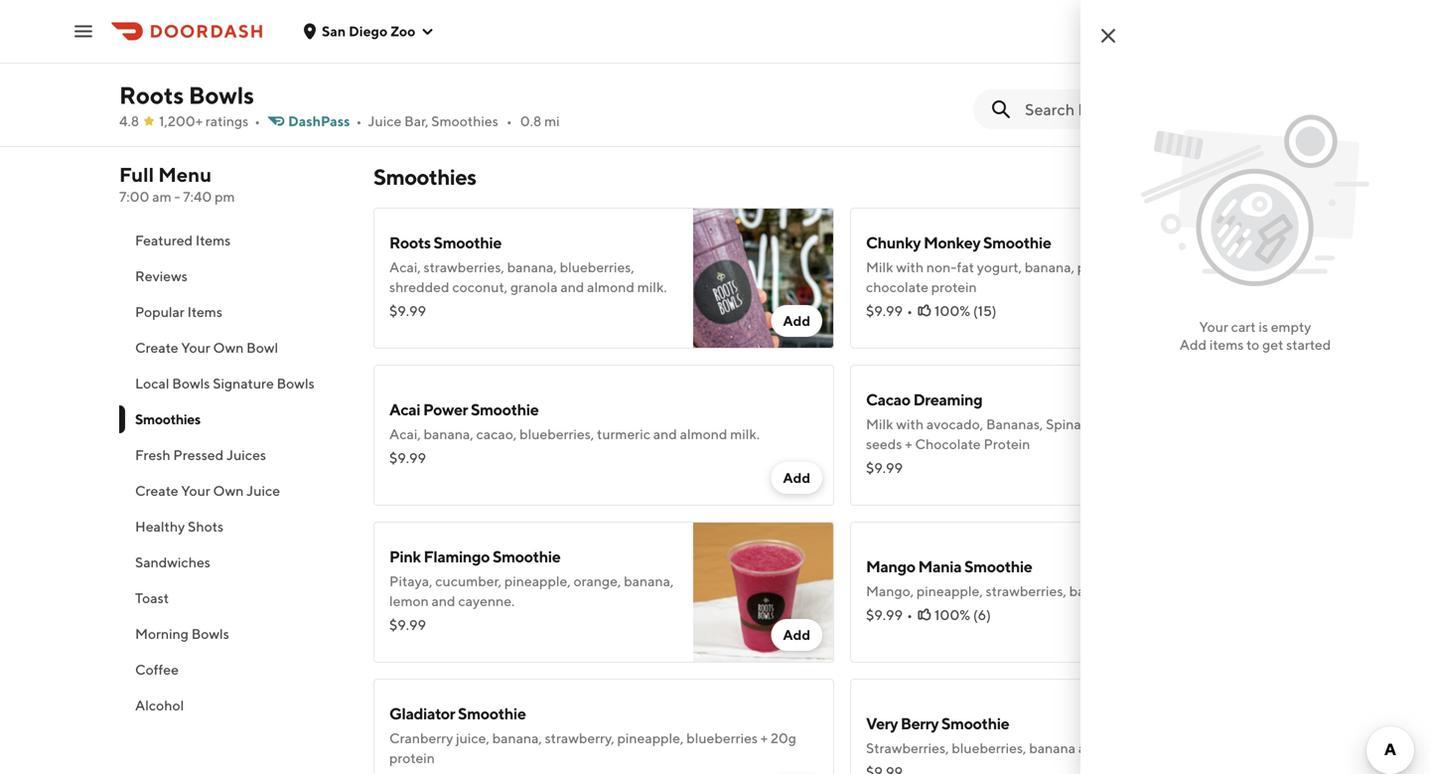 Task type: vqa. For each thing, say whether or not it's contained in the screenshot.
Expensed Meals link
no



Task type: describe. For each thing, give the bounding box(es) containing it.
banana, inside 'gladiator smoothie cranberry juice, banana, strawberry, pineapple, blueberries + 20g protein'
[[492, 730, 542, 746]]

butter,
[[1126, 259, 1168, 275]]

ube
[[390, 32, 419, 49]]

chocolate
[[867, 279, 929, 295]]

banana, inside purple moon ube base, white coconut base, granola, banana, strawberries, unsweet coconut, chopped almonds, cacao nibs, chia seeds + honey
[[639, 32, 689, 49]]

smoothie for chunky
[[984, 233, 1052, 252]]

nibs, inside the cacao dreaming milk with avocado, bananas, spinach, cacao nibs, agave, hemp seeds + chocolate protein $9.99
[[1147, 416, 1176, 432]]

2 vertical spatial smoothies
[[135, 411, 201, 427]]

pressed
[[173, 447, 224, 463]]

• down chocolate at the top of page
[[907, 303, 913, 319]]

featured items button
[[119, 223, 350, 258]]

20g inside 'gladiator smoothie cranberry juice, banana, strawberry, pineapple, blueberries + 20g protein'
[[771, 730, 797, 746]]

fat
[[958, 259, 975, 275]]

your inside your cart is empty add items to get started
[[1200, 318, 1229, 335]]

pink
[[390, 547, 421, 566]]

smoothie for very
[[942, 714, 1010, 733]]

seeds inside purple moon ube base, white coconut base, granola, banana, strawberries, unsweet coconut, chopped almonds, cacao nibs, chia seeds + honey
[[724, 52, 761, 69]]

lemon
[[390, 593, 429, 609]]

banana, inside "roots smoothie acai, strawberries, banana, blueberries, shredded coconut, granola and almond milk. $9.99"
[[507, 259, 557, 275]]

0 vertical spatial juice
[[368, 113, 402, 129]]

your for juice
[[181, 482, 210, 499]]

featured
[[135, 232, 193, 248]]

gladiator smoothie cranberry juice, banana, strawberry, pineapple, blueberries + 20g protein
[[390, 704, 797, 766]]

create your own bowl
[[135, 339, 278, 356]]

coffee
[[135, 661, 179, 678]]

items for popular items
[[187, 304, 223, 320]]

close image
[[1097, 24, 1121, 48]]

is
[[1259, 318, 1269, 335]]

100% for monkey
[[935, 303, 971, 319]]

create your own bowl button
[[119, 330, 350, 366]]

popular
[[135, 304, 185, 320]]

coconut, inside purple moon ube base, white coconut base, granola, banana, strawberries, unsweet coconut, chopped almonds, cacao nibs, chia seeds + honey
[[446, 52, 501, 69]]

local bowls signature bowls
[[135, 375, 315, 392]]

granola,
[[586, 32, 637, 49]]

almonds,
[[564, 52, 620, 69]]

roots bowls
[[119, 81, 254, 109]]

local bowls signature bowls button
[[119, 366, 350, 401]]

featured items
[[135, 232, 231, 248]]

pineapple, inside mango mania smoothie mango, pineapple, strawberries, banana and orange.
[[917, 583, 984, 599]]

avocado,
[[927, 416, 984, 432]]

chopped
[[504, 52, 561, 69]]

0 horizontal spatial cacao
[[867, 390, 911, 409]]

acai
[[390, 400, 421, 419]]

moon
[[439, 6, 480, 25]]

items
[[1210, 336, 1245, 353]]

blueberries
[[687, 730, 758, 746]]

non-
[[927, 259, 958, 275]]

toast button
[[119, 580, 350, 616]]

bar,
[[405, 113, 429, 129]]

1 base, from the left
[[422, 32, 455, 49]]

100% (15)
[[935, 303, 997, 319]]

$9.99 inside "roots smoothie acai, strawberries, banana, blueberries, shredded coconut, granola and almond milk. $9.99"
[[390, 303, 426, 319]]

unsweet
[[390, 52, 443, 69]]

$9.99 down mango,
[[867, 607, 903, 623]]

banana, inside pink flamingo smoothie pitaya, cucumber, pineapple, orange, banana, lemon and cayenne. $9.99
[[624, 573, 674, 589]]

+ inside the cacao dreaming milk with avocado, bananas, spinach, cacao nibs, agave, hemp seeds + chocolate protein $9.99
[[905, 436, 913, 452]]

popular items
[[135, 304, 223, 320]]

100% for mania
[[935, 607, 971, 623]]

signature
[[213, 375, 274, 392]]

+ inside purple moon ube base, white coconut base, granola, banana, strawberries, unsweet coconut, chopped almonds, cacao nibs, chia seeds + honey
[[763, 52, 771, 69]]

add inside acai power smoothie acai, banana, cacao, blueberries, turmeric and almond milk. $9.99 add
[[783, 470, 811, 486]]

1 horizontal spatial cacao
[[1103, 416, 1144, 432]]

strawberries, inside purple moon ube base, white coconut base, granola, banana, strawberries, unsweet coconut, chopped almonds, cacao nibs, chia seeds + honey
[[692, 32, 773, 49]]

peanut
[[1078, 259, 1123, 275]]

$9.99 inside the cacao dreaming milk with avocado, bananas, spinach, cacao nibs, agave, hemp seeds + chocolate protein $9.99
[[867, 460, 903, 476]]

roots smoothie image
[[694, 208, 835, 349]]

to
[[1247, 336, 1260, 353]]

7:40
[[183, 188, 212, 205]]

milk. inside "roots smoothie acai, strawberries, banana, blueberries, shredded coconut, granola and almond milk. $9.99"
[[638, 279, 667, 295]]

power
[[423, 400, 468, 419]]

• right 'dashpass'
[[356, 113, 362, 129]]

pm
[[215, 188, 235, 205]]

chia
[[695, 52, 722, 69]]

almond inside acai power smoothie acai, banana, cacao, blueberries, turmeric and almond milk. $9.99 add
[[680, 426, 728, 442]]

fresh pressed juices
[[135, 447, 266, 463]]

7:00
[[119, 188, 150, 205]]

banana, inside 'chunky monkey smoothie milk with non-fat yogurt, banana, peanut butter, cacao nibs + 20g chocolate protein'
[[1025, 259, 1075, 275]]

healthy shots
[[135, 518, 224, 535]]

empty
[[1272, 318, 1312, 335]]

roots smoothie acai, strawberries, banana, blueberries, shredded coconut, granola and almond milk. $9.99
[[390, 233, 667, 319]]

• left 0.8
[[507, 113, 513, 129]]

shredded
[[390, 279, 450, 295]]

strawberries, inside mango mania smoothie mango, pineapple, strawberries, banana and orange.
[[986, 583, 1067, 599]]

seeds inside the cacao dreaming milk with avocado, bananas, spinach, cacao nibs, agave, hemp seeds + chocolate protein $9.99
[[867, 436, 903, 452]]

(6)
[[974, 607, 992, 623]]

protein inside 'gladiator smoothie cranberry juice, banana, strawberry, pineapple, blueberries + 20g protein'
[[390, 750, 435, 766]]

alcohol button
[[119, 688, 350, 723]]

with inside the cacao dreaming milk with avocado, bananas, spinach, cacao nibs, agave, hemp seeds + chocolate protein $9.99
[[897, 416, 924, 432]]

almond inside "roots smoothie acai, strawberries, banana, blueberries, shredded coconut, granola and almond milk. $9.99"
[[587, 279, 635, 295]]

• down mango,
[[907, 607, 913, 623]]

mango
[[867, 557, 916, 576]]

sandwiches
[[135, 554, 211, 570]]

coconut, inside "roots smoothie acai, strawberries, banana, blueberries, shredded coconut, granola and almond milk. $9.99"
[[452, 279, 508, 295]]

get
[[1263, 336, 1284, 353]]

add inside your cart is empty add items to get started
[[1180, 336, 1207, 353]]

yogurt,
[[978, 259, 1022, 275]]

and inside very berry smoothie strawberries, blueberries, banana and almond milk.
[[1079, 740, 1103, 756]]

and inside "roots smoothie acai, strawberries, banana, blueberries, shredded coconut, granola and almond milk. $9.99"
[[561, 279, 585, 295]]

honey
[[773, 52, 813, 69]]

• right ratings in the top of the page
[[255, 113, 260, 129]]

almond inside very berry smoothie strawberries, blueberries, banana and almond milk.
[[1106, 740, 1153, 756]]

pineapple, inside pink flamingo smoothie pitaya, cucumber, pineapple, orange, banana, lemon and cayenne. $9.99
[[505, 573, 571, 589]]

milk. inside acai power smoothie acai, banana, cacao, blueberries, turmeric and almond milk. $9.99 add
[[731, 426, 760, 442]]

blueberries, inside very berry smoothie strawberries, blueberries, banana and almond milk.
[[952, 740, 1027, 756]]

smoothie for acai
[[471, 400, 539, 419]]

cacao inside 'chunky monkey smoothie milk with non-fat yogurt, banana, peanut butter, cacao nibs + 20g chocolate protein'
[[1171, 259, 1208, 275]]

open menu image
[[72, 19, 95, 43]]

create your own juice button
[[119, 473, 350, 509]]

chocolate
[[916, 436, 981, 452]]

strawberries, inside "roots smoothie acai, strawberries, banana, blueberries, shredded coconut, granola and almond milk. $9.99"
[[424, 259, 505, 275]]

spinach,
[[1046, 416, 1101, 432]]

100% (6)
[[935, 607, 992, 623]]

and inside acai power smoothie acai, banana, cacao, blueberries, turmeric and almond milk. $9.99 add
[[654, 426, 678, 442]]

acai power smoothie acai, banana, cacao, blueberries, turmeric and almond milk. $9.99 add
[[390, 400, 811, 486]]

white
[[457, 32, 492, 49]]

$9.99 • for chunky
[[867, 303, 913, 319]]

smoothie inside 'gladiator smoothie cranberry juice, banana, strawberry, pineapple, blueberries + 20g protein'
[[458, 704, 526, 723]]

with inside 'chunky monkey smoothie milk with non-fat yogurt, banana, peanut butter, cacao nibs + 20g chocolate protein'
[[897, 259, 924, 275]]

healthy shots button
[[119, 509, 350, 545]]

juice,
[[456, 730, 490, 746]]

banana inside very berry smoothie strawberries, blueberries, banana and almond milk.
[[1030, 740, 1076, 756]]

full
[[119, 163, 154, 186]]

full menu 7:00 am - 7:40 pm
[[119, 163, 235, 205]]

$9.99 inside acai power smoothie acai, banana, cacao, blueberries, turmeric and almond milk. $9.99 add
[[390, 450, 426, 466]]

nibs
[[1210, 259, 1237, 275]]



Task type: locate. For each thing, give the bounding box(es) containing it.
1 vertical spatial items
[[187, 304, 223, 320]]

0 vertical spatial blueberries,
[[560, 259, 635, 275]]

+ left honey
[[763, 52, 771, 69]]

menu
[[158, 163, 212, 186]]

2 vertical spatial blueberries,
[[952, 740, 1027, 756]]

dreaming
[[914, 390, 983, 409]]

0 horizontal spatial seeds
[[724, 52, 761, 69]]

0 horizontal spatial protein
[[390, 750, 435, 766]]

zoo
[[391, 23, 416, 39]]

turmeric
[[597, 426, 651, 442]]

and inside mango mania smoothie mango, pineapple, strawberries, banana and orange.
[[1119, 583, 1143, 599]]

strawberry,
[[545, 730, 615, 746]]

coconut, down white
[[446, 52, 501, 69]]

juice inside button
[[247, 482, 280, 499]]

1,200+ ratings •
[[159, 113, 260, 129]]

1 vertical spatial cacao
[[1103, 416, 1144, 432]]

0 vertical spatial 100%
[[935, 303, 971, 319]]

0 vertical spatial own
[[213, 339, 244, 356]]

purple
[[390, 6, 436, 25]]

bowls for roots bowls
[[189, 81, 254, 109]]

20g right nibs
[[1249, 259, 1275, 275]]

bananas,
[[987, 416, 1044, 432]]

1 vertical spatial milk.
[[731, 426, 760, 442]]

1 horizontal spatial cacao
[[1171, 259, 1208, 275]]

smoothie up "yogurt,"
[[984, 233, 1052, 252]]

bowls right 'local'
[[172, 375, 210, 392]]

mania
[[919, 557, 962, 576]]

0 horizontal spatial pineapple,
[[505, 573, 571, 589]]

roots inside "roots smoothie acai, strawberries, banana, blueberries, shredded coconut, granola and almond milk. $9.99"
[[390, 233, 431, 252]]

create for create your own bowl
[[135, 339, 178, 356]]

1 vertical spatial $9.99 •
[[867, 607, 913, 623]]

smoothie inside acai power smoothie acai, banana, cacao, blueberries, turmeric and almond milk. $9.99 add
[[471, 400, 539, 419]]

protein
[[984, 436, 1031, 452]]

smoothie up the cacao,
[[471, 400, 539, 419]]

acai, inside acai power smoothie acai, banana, cacao, blueberries, turmeric and almond milk. $9.99 add
[[390, 426, 421, 442]]

1 horizontal spatial almond
[[680, 426, 728, 442]]

create your own juice
[[135, 482, 280, 499]]

1 horizontal spatial nibs,
[[1147, 416, 1176, 432]]

banana, up 'granola'
[[507, 259, 557, 275]]

+ right nibs
[[1239, 259, 1247, 275]]

smoothie inside 'chunky monkey smoothie milk with non-fat yogurt, banana, peanut butter, cacao nibs + 20g chocolate protein'
[[984, 233, 1052, 252]]

100% left '(6)'
[[935, 607, 971, 623]]

nibs, left chia
[[663, 52, 693, 69]]

0 vertical spatial cacao
[[623, 52, 660, 69]]

smoothie inside "roots smoothie acai, strawberries, banana, blueberries, shredded coconut, granola and almond milk. $9.99"
[[434, 233, 502, 252]]

1 horizontal spatial protein
[[932, 279, 977, 295]]

1 vertical spatial with
[[897, 416, 924, 432]]

morning
[[135, 626, 189, 642]]

your down popular items
[[181, 339, 210, 356]]

1 vertical spatial coconut,
[[452, 279, 508, 295]]

1 horizontal spatial base,
[[550, 32, 583, 49]]

coconut
[[495, 32, 547, 49]]

strawberries, up '(6)'
[[986, 583, 1067, 599]]

cacao left nibs
[[1171, 259, 1208, 275]]

mango mania smoothie mango, pineapple, strawberries, banana and orange.
[[867, 557, 1193, 599]]

smoothie up cayenne.
[[493, 547, 561, 566]]

nibs, inside purple moon ube base, white coconut base, granola, banana, strawberries, unsweet coconut, chopped almonds, cacao nibs, chia seeds + honey
[[663, 52, 693, 69]]

1 with from the top
[[897, 259, 924, 275]]

2 vertical spatial almond
[[1106, 740, 1153, 756]]

banana, right juice,
[[492, 730, 542, 746]]

smoothie right berry
[[942, 714, 1010, 733]]

(15)
[[974, 303, 997, 319]]

$9.99 • down chocolate at the top of page
[[867, 303, 913, 319]]

banana, right granola,
[[639, 32, 689, 49]]

cacao inside purple moon ube base, white coconut base, granola, banana, strawberries, unsweet coconut, chopped almonds, cacao nibs, chia seeds + honey
[[623, 52, 660, 69]]

0 vertical spatial almond
[[587, 279, 635, 295]]

strawberries,
[[692, 32, 773, 49], [424, 259, 505, 275], [986, 583, 1067, 599]]

smoothie up juice,
[[458, 704, 526, 723]]

roots up '4.8'
[[119, 81, 184, 109]]

0 vertical spatial create
[[135, 339, 178, 356]]

cacao,
[[476, 426, 517, 442]]

2 vertical spatial strawberries,
[[986, 583, 1067, 599]]

your down pressed
[[181, 482, 210, 499]]

2 100% from the top
[[935, 607, 971, 623]]

0.8
[[520, 113, 542, 129]]

smoothies down bar,
[[374, 164, 476, 190]]

orange.
[[1146, 583, 1193, 599]]

san
[[322, 23, 346, 39]]

base, up unsweet
[[422, 32, 455, 49]]

pitaya,
[[390, 573, 433, 589]]

roots for roots smoothie acai, strawberries, banana, blueberries, shredded coconut, granola and almond milk. $9.99
[[390, 233, 431, 252]]

bowls up ratings in the top of the page
[[189, 81, 254, 109]]

1 horizontal spatial pineapple,
[[618, 730, 684, 746]]

your cart is empty add items to get started
[[1180, 318, 1332, 353]]

1 own from the top
[[213, 339, 244, 356]]

2 milk from the top
[[867, 416, 894, 432]]

purple moon ube base, white coconut base, granola, banana, strawberries, unsweet coconut, chopped almonds, cacao nibs, chia seeds + honey
[[390, 6, 813, 69]]

morning bowls button
[[119, 616, 350, 652]]

0 horizontal spatial nibs,
[[663, 52, 693, 69]]

seeds left the chocolate
[[867, 436, 903, 452]]

1,200+
[[159, 113, 203, 129]]

1 vertical spatial banana
[[1030, 740, 1076, 756]]

20g right blueberries
[[771, 730, 797, 746]]

Item Search search field
[[1026, 98, 1296, 120]]

2 horizontal spatial pineapple,
[[917, 583, 984, 599]]

milk left the avocado,
[[867, 416, 894, 432]]

1 vertical spatial own
[[213, 482, 244, 499]]

1 vertical spatial almond
[[680, 426, 728, 442]]

nibs, left agave, at the bottom right
[[1147, 416, 1176, 432]]

1 vertical spatial juice
[[247, 482, 280, 499]]

protein down fat in the right of the page
[[932, 279, 977, 295]]

1 vertical spatial 100%
[[935, 607, 971, 623]]

2 vertical spatial milk.
[[1156, 740, 1186, 756]]

1 vertical spatial blueberries,
[[520, 426, 594, 442]]

hemp
[[1225, 416, 1264, 432]]

pineapple, inside 'gladiator smoothie cranberry juice, banana, strawberry, pineapple, blueberries + 20g protein'
[[618, 730, 684, 746]]

0 horizontal spatial almond
[[587, 279, 635, 295]]

+ right blueberries
[[761, 730, 768, 746]]

100%
[[935, 303, 971, 319], [935, 607, 971, 623]]

milk inside 'chunky monkey smoothie milk with non-fat yogurt, banana, peanut butter, cacao nibs + 20g chocolate protein'
[[867, 259, 894, 275]]

items inside button
[[187, 304, 223, 320]]

0 vertical spatial your
[[1200, 318, 1229, 335]]

2 with from the top
[[897, 416, 924, 432]]

100% left (15)
[[935, 303, 971, 319]]

1 vertical spatial nibs,
[[1147, 416, 1176, 432]]

20g
[[1249, 259, 1275, 275], [771, 730, 797, 746]]

$9.99 up the mango
[[867, 460, 903, 476]]

protein
[[932, 279, 977, 295], [390, 750, 435, 766]]

your for bowl
[[181, 339, 210, 356]]

with up the chocolate
[[897, 416, 924, 432]]

smoothie for mango
[[965, 557, 1033, 576]]

0 horizontal spatial milk.
[[638, 279, 667, 295]]

coconut, left 'granola'
[[452, 279, 508, 295]]

0 horizontal spatial base,
[[422, 32, 455, 49]]

chunky monkey smoothie milk with non-fat yogurt, banana, peanut butter, cacao nibs + 20g chocolate protein
[[867, 233, 1275, 295]]

0 vertical spatial strawberries,
[[692, 32, 773, 49]]

dashpass
[[288, 113, 350, 129]]

bowls inside button
[[191, 626, 229, 642]]

cacao
[[867, 390, 911, 409], [1103, 416, 1144, 432]]

banana
[[1070, 583, 1116, 599], [1030, 740, 1076, 756]]

create down popular
[[135, 339, 178, 356]]

1 vertical spatial seeds
[[867, 436, 903, 452]]

1 vertical spatial smoothies
[[374, 164, 476, 190]]

mi
[[545, 113, 560, 129]]

bowls
[[189, 81, 254, 109], [172, 375, 210, 392], [277, 375, 315, 392], [191, 626, 229, 642]]

bowls down bowl
[[277, 375, 315, 392]]

own for bowl
[[213, 339, 244, 356]]

0 vertical spatial nibs,
[[663, 52, 693, 69]]

0 vertical spatial cacao
[[867, 390, 911, 409]]

base, up almonds, at the top left of the page
[[550, 32, 583, 49]]

protein inside 'chunky monkey smoothie milk with non-fat yogurt, banana, peanut butter, cacao nibs + 20g chocolate protein'
[[932, 279, 977, 295]]

acai, down acai
[[390, 426, 421, 442]]

items inside button
[[196, 232, 231, 248]]

sandwiches button
[[119, 545, 350, 580]]

mango,
[[867, 583, 914, 599]]

very
[[867, 714, 898, 733]]

0 vertical spatial smoothies
[[432, 113, 499, 129]]

cacao down granola,
[[623, 52, 660, 69]]

1 vertical spatial 20g
[[771, 730, 797, 746]]

2 $9.99 • from the top
[[867, 607, 913, 623]]

own down fresh pressed juices button
[[213, 482, 244, 499]]

smoothies right bar,
[[432, 113, 499, 129]]

own
[[213, 339, 244, 356], [213, 482, 244, 499]]

pink flamingo smoothie pitaya, cucumber, pineapple, orange, banana, lemon and cayenne. $9.99
[[390, 547, 674, 633]]

1 horizontal spatial milk.
[[731, 426, 760, 442]]

2 base, from the left
[[550, 32, 583, 49]]

create
[[135, 339, 178, 356], [135, 482, 178, 499]]

2 create from the top
[[135, 482, 178, 499]]

strawberries, up chia
[[692, 32, 773, 49]]

$9.99 down shredded
[[390, 303, 426, 319]]

agave,
[[1179, 416, 1223, 432]]

create for create your own juice
[[135, 482, 178, 499]]

1 vertical spatial milk
[[867, 416, 894, 432]]

1 horizontal spatial 20g
[[1249, 259, 1275, 275]]

acai, inside "roots smoothie acai, strawberries, banana, blueberries, shredded coconut, granola and almond milk. $9.99"
[[390, 259, 421, 275]]

banana, inside acai power smoothie acai, banana, cacao, blueberries, turmeric and almond milk. $9.99 add
[[424, 426, 474, 442]]

base,
[[422, 32, 455, 49], [550, 32, 583, 49]]

0 vertical spatial banana
[[1070, 583, 1116, 599]]

coconut,
[[446, 52, 501, 69], [452, 279, 508, 295]]

cayenne.
[[458, 593, 515, 609]]

smoothie up shredded
[[434, 233, 502, 252]]

cacao
[[623, 52, 660, 69], [1171, 259, 1208, 275]]

very berry smoothie strawberries, blueberries, banana and almond milk.
[[867, 714, 1186, 756]]

reviews button
[[119, 258, 350, 294]]

0 vertical spatial with
[[897, 259, 924, 275]]

0 vertical spatial acai,
[[390, 259, 421, 275]]

1 acai, from the top
[[390, 259, 421, 275]]

2 horizontal spatial milk.
[[1156, 740, 1186, 756]]

+ left the chocolate
[[905, 436, 913, 452]]

cranberry
[[390, 730, 453, 746]]

dashpass •
[[288, 113, 362, 129]]

toast
[[135, 590, 169, 606]]

roots up shredded
[[390, 233, 431, 252]]

•
[[255, 113, 260, 129], [356, 113, 362, 129], [507, 113, 513, 129], [907, 303, 913, 319], [907, 607, 913, 623]]

1 vertical spatial strawberries,
[[424, 259, 505, 275]]

1 milk from the top
[[867, 259, 894, 275]]

1 $9.99 • from the top
[[867, 303, 913, 319]]

juice down juices at left bottom
[[247, 482, 280, 499]]

0 horizontal spatial 20g
[[771, 730, 797, 746]]

smoothie inside mango mania smoothie mango, pineapple, strawberries, banana and orange.
[[965, 557, 1033, 576]]

strawberries,
[[867, 740, 949, 756]]

milk up chocolate at the top of page
[[867, 259, 894, 275]]

smoothie inside pink flamingo smoothie pitaya, cucumber, pineapple, orange, banana, lemon and cayenne. $9.99
[[493, 547, 561, 566]]

blueberries, inside acai power smoothie acai, banana, cacao, blueberries, turmeric and almond milk. $9.99 add
[[520, 426, 594, 442]]

shots
[[188, 518, 224, 535]]

1 vertical spatial your
[[181, 339, 210, 356]]

$9.99 down lemon
[[390, 617, 426, 633]]

alcohol
[[135, 697, 184, 714]]

$9.99 down acai
[[390, 450, 426, 466]]

0 vertical spatial $9.99 •
[[867, 303, 913, 319]]

banana inside mango mania smoothie mango, pineapple, strawberries, banana and orange.
[[1070, 583, 1116, 599]]

0 vertical spatial roots
[[119, 81, 184, 109]]

0 horizontal spatial roots
[[119, 81, 184, 109]]

0 vertical spatial items
[[196, 232, 231, 248]]

banana, right orange,
[[624, 573, 674, 589]]

almond
[[587, 279, 635, 295], [680, 426, 728, 442], [1106, 740, 1153, 756]]

milk inside the cacao dreaming milk with avocado, bananas, spinach, cacao nibs, agave, hemp seeds + chocolate protein $9.99
[[867, 416, 894, 432]]

smoothies up fresh
[[135, 411, 201, 427]]

items up create your own bowl
[[187, 304, 223, 320]]

chunky
[[867, 233, 921, 252]]

am
[[152, 188, 172, 205]]

juice bar, smoothies • 0.8 mi
[[368, 113, 560, 129]]

4.8
[[119, 113, 139, 129]]

bowls for local bowls signature bowls
[[172, 375, 210, 392]]

strawberries, up shredded
[[424, 259, 505, 275]]

san diego zoo button
[[302, 23, 436, 39]]

1 create from the top
[[135, 339, 178, 356]]

seeds right chia
[[724, 52, 761, 69]]

pink flamingo smoothie image
[[694, 522, 835, 663]]

1 vertical spatial protein
[[390, 750, 435, 766]]

healthy
[[135, 518, 185, 535]]

roots for roots bowls
[[119, 81, 184, 109]]

0 vertical spatial milk
[[867, 259, 894, 275]]

2 horizontal spatial strawberries,
[[986, 583, 1067, 599]]

1 vertical spatial roots
[[390, 233, 431, 252]]

local
[[135, 375, 169, 392]]

fresh
[[135, 447, 171, 463]]

+ inside 'chunky monkey smoothie milk with non-fat yogurt, banana, peanut butter, cacao nibs + 20g chocolate protein'
[[1239, 259, 1247, 275]]

$9.99 down chocolate at the top of page
[[867, 303, 903, 319]]

cacao right spinach,
[[1103, 416, 1144, 432]]

bowls down toast button in the bottom of the page
[[191, 626, 229, 642]]

0 horizontal spatial cacao
[[623, 52, 660, 69]]

banana, right "yogurt,"
[[1025, 259, 1075, 275]]

reviews
[[135, 268, 188, 284]]

20g inside 'chunky monkey smoothie milk with non-fat yogurt, banana, peanut butter, cacao nibs + 20g chocolate protein'
[[1249, 259, 1275, 275]]

0 horizontal spatial juice
[[247, 482, 280, 499]]

flamingo
[[424, 547, 490, 566]]

smoothie up '(6)'
[[965, 557, 1033, 576]]

gladiator
[[390, 704, 455, 723]]

2 acai, from the top
[[390, 426, 421, 442]]

items for featured items
[[196, 232, 231, 248]]

1 horizontal spatial juice
[[368, 113, 402, 129]]

pineapple, up cayenne.
[[505, 573, 571, 589]]

0 vertical spatial coconut,
[[446, 52, 501, 69]]

1 vertical spatial cacao
[[1171, 259, 1208, 275]]

protein down cranberry
[[390, 750, 435, 766]]

+ inside 'gladiator smoothie cranberry juice, banana, strawberry, pineapple, blueberries + 20g protein'
[[761, 730, 768, 746]]

0 vertical spatial seeds
[[724, 52, 761, 69]]

milk. inside very berry smoothie strawberries, blueberries, banana and almond milk.
[[1156, 740, 1186, 756]]

2 horizontal spatial almond
[[1106, 740, 1153, 756]]

blueberries, inside "roots smoothie acai, strawberries, banana, blueberries, shredded coconut, granola and almond milk. $9.99"
[[560, 259, 635, 275]]

bowl
[[247, 339, 278, 356]]

items up reviews button
[[196, 232, 231, 248]]

1 horizontal spatial seeds
[[867, 436, 903, 452]]

0 horizontal spatial strawberries,
[[424, 259, 505, 275]]

own left bowl
[[213, 339, 244, 356]]

0 vertical spatial protein
[[932, 279, 977, 295]]

1 100% from the top
[[935, 303, 971, 319]]

1 vertical spatial acai,
[[390, 426, 421, 442]]

and inside pink flamingo smoothie pitaya, cucumber, pineapple, orange, banana, lemon and cayenne. $9.99
[[432, 593, 456, 609]]

pineapple, right strawberry,
[[618, 730, 684, 746]]

$9.99 •
[[867, 303, 913, 319], [867, 607, 913, 623]]

2 own from the top
[[213, 482, 244, 499]]

cacao left dreaming
[[867, 390, 911, 409]]

smoothie for pink
[[493, 547, 561, 566]]

1 horizontal spatial roots
[[390, 233, 431, 252]]

acai, up shredded
[[390, 259, 421, 275]]

0 vertical spatial milk.
[[638, 279, 667, 295]]

$9.99 • down mango,
[[867, 607, 913, 623]]

blueberries,
[[560, 259, 635, 275], [520, 426, 594, 442], [952, 740, 1027, 756]]

with up chocolate at the top of page
[[897, 259, 924, 275]]

2 vertical spatial your
[[181, 482, 210, 499]]

1 vertical spatial create
[[135, 482, 178, 499]]

$9.99 inside pink flamingo smoothie pitaya, cucumber, pineapple, orange, banana, lemon and cayenne. $9.99
[[390, 617, 426, 633]]

diego
[[349, 23, 388, 39]]

banana, down the power
[[424, 426, 474, 442]]

$9.99 • for mango
[[867, 607, 913, 623]]

juices
[[227, 447, 266, 463]]

0 vertical spatial 20g
[[1249, 259, 1275, 275]]

cacao dreaming milk with avocado, bananas, spinach, cacao nibs, agave, hemp seeds + chocolate protein $9.99
[[867, 390, 1264, 476]]

own for juice
[[213, 482, 244, 499]]

juice left bar,
[[368, 113, 402, 129]]

smoothie inside very berry smoothie strawberries, blueberries, banana and almond milk.
[[942, 714, 1010, 733]]

pineapple,
[[505, 573, 571, 589], [917, 583, 984, 599], [618, 730, 684, 746]]

pineapple, down mania at the right bottom of page
[[917, 583, 984, 599]]

1 horizontal spatial strawberries,
[[692, 32, 773, 49]]

your up items on the right of page
[[1200, 318, 1229, 335]]

create up 'healthy'
[[135, 482, 178, 499]]

juice
[[368, 113, 402, 129], [247, 482, 280, 499]]

add button
[[772, 305, 823, 337], [1249, 305, 1300, 337], [772, 462, 823, 494], [772, 619, 823, 651]]

bowls for morning bowls
[[191, 626, 229, 642]]



